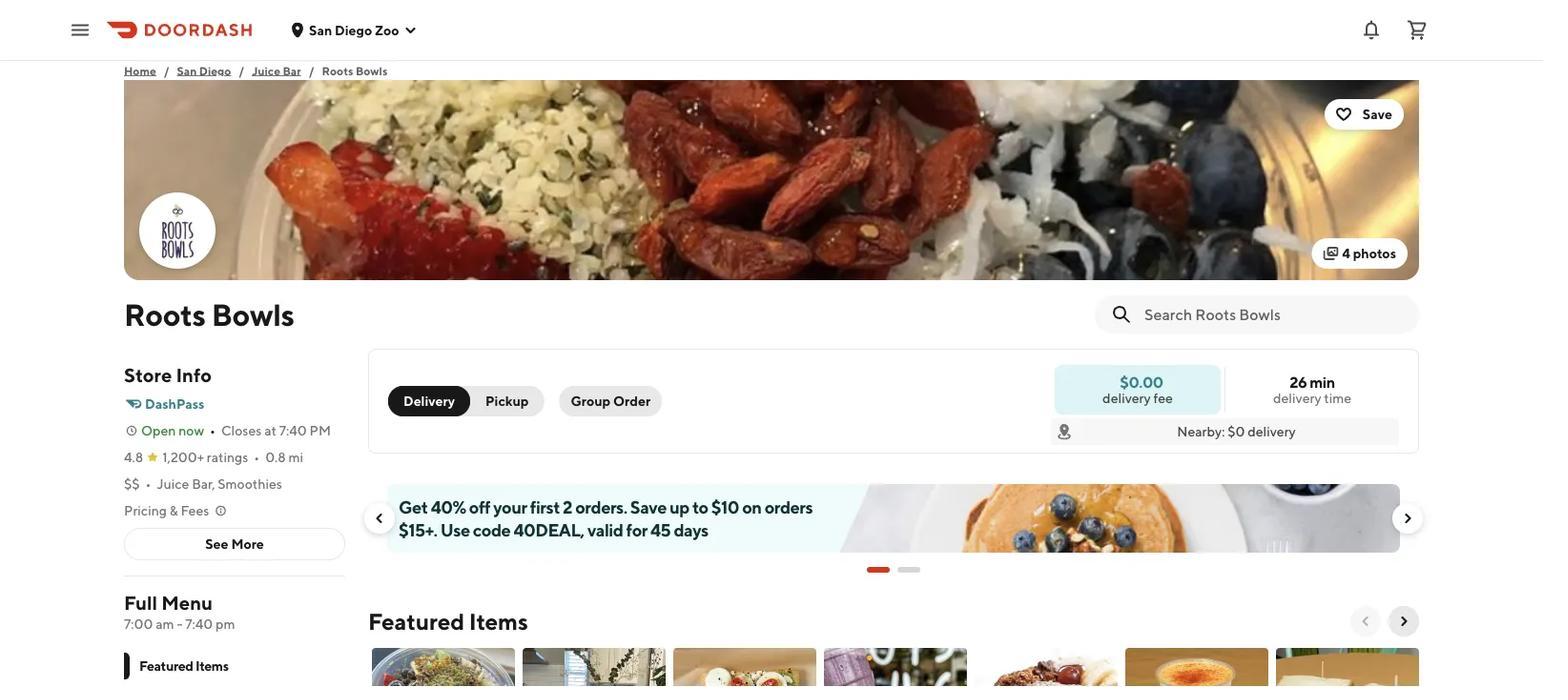 Task type: vqa. For each thing, say whether or not it's contained in the screenshot.
until on the bottom left of page
no



Task type: describe. For each thing, give the bounding box(es) containing it.
Delivery radio
[[388, 386, 470, 417]]

flu buster juice image
[[1125, 649, 1269, 688]]

$0.00
[[1120, 373, 1163, 392]]

save button
[[1325, 99, 1404, 130]]

1 horizontal spatial roots
[[322, 64, 353, 77]]

delivery
[[403, 393, 455, 409]]

home link
[[124, 61, 156, 80]]

smoothies
[[218, 476, 282, 492]]

save inside button
[[1363, 106, 1393, 122]]

pm
[[310, 423, 331, 439]]

3 / from the left
[[309, 64, 314, 77]]

45
[[651, 520, 671, 540]]

fee
[[1154, 391, 1173, 406]]

1 horizontal spatial san
[[309, 22, 332, 38]]

delivery inside $0.00 delivery fee
[[1103, 391, 1151, 406]]

1 vertical spatial featured items
[[139, 659, 229, 674]]

closes
[[221, 423, 262, 439]]

1 vertical spatial diego
[[199, 64, 231, 77]]

roots smoothie image
[[824, 649, 967, 688]]

home / san diego / juice bar / roots bowls
[[124, 64, 388, 77]]

delivery for nearby:
[[1248, 424, 1296, 440]]

roots toast image
[[673, 649, 816, 688]]

at
[[264, 423, 276, 439]]

fees
[[181, 503, 209, 519]]

1 horizontal spatial juice
[[252, 64, 280, 77]]

0.8 mi
[[265, 450, 303, 465]]

home
[[124, 64, 156, 77]]

pm
[[216, 617, 235, 632]]

bar,
[[192, 476, 215, 492]]

notification bell image
[[1360, 19, 1383, 41]]

-
[[177, 617, 183, 632]]

nearby:
[[1177, 424, 1225, 440]]

1 horizontal spatial previous button of carousel image
[[1358, 614, 1373, 630]]

• closes at 7:40 pm
[[210, 423, 331, 439]]

more
[[231, 537, 264, 552]]

4 photos
[[1342, 246, 1396, 261]]

min
[[1310, 373, 1335, 392]]

open menu image
[[69, 19, 92, 41]]

create your own bowl image
[[372, 649, 515, 688]]

mi
[[289, 450, 303, 465]]

7:00
[[124, 617, 153, 632]]

open now
[[141, 423, 204, 439]]

save inside get 40% off your first 2 orders. save up to $10 on orders $15+.  use code 40deal, valid for 45 days
[[630, 497, 667, 517]]

pricing & fees button
[[124, 502, 228, 521]]

1 vertical spatial juice
[[157, 476, 189, 492]]

roots bowl image
[[523, 649, 666, 688]]

featured items heading
[[368, 607, 528, 637]]

for
[[626, 520, 648, 540]]

am
[[156, 617, 174, 632]]

pricing & fees
[[124, 503, 209, 519]]

days
[[674, 520, 708, 540]]

now
[[179, 423, 204, 439]]

bankers hill bowl image
[[975, 649, 1118, 688]]

0 vertical spatial next button of carousel image
[[1400, 511, 1415, 527]]

code
[[473, 520, 511, 540]]

up
[[670, 497, 690, 517]]

$0.00 delivery fee
[[1103, 373, 1173, 406]]

26 min delivery time
[[1273, 373, 1352, 406]]

0 horizontal spatial •
[[145, 476, 151, 492]]

order
[[613, 393, 651, 409]]

see
[[205, 537, 228, 552]]

orders
[[765, 497, 813, 517]]

san diego link
[[177, 61, 231, 80]]

on
[[742, 497, 762, 517]]

0 vertical spatial bowls
[[356, 64, 388, 77]]



Task type: locate. For each thing, give the bounding box(es) containing it.
1 horizontal spatial featured items
[[368, 608, 528, 635]]

previous button of carousel image left get in the left of the page
[[372, 511, 387, 527]]

1 horizontal spatial save
[[1363, 106, 1393, 122]]

group order
[[571, 393, 651, 409]]

40%
[[431, 497, 466, 517]]

0 vertical spatial juice
[[252, 64, 280, 77]]

featured items
[[368, 608, 528, 635], [139, 659, 229, 674]]

0 vertical spatial roots
[[322, 64, 353, 77]]

dashpass
[[145, 396, 204, 412]]

roots up the store info at the bottom left of the page
[[124, 297, 206, 332]]

san diego zoo button
[[290, 22, 418, 38]]

items down pm
[[196, 659, 229, 674]]

save up "for"
[[630, 497, 667, 517]]

use
[[440, 520, 470, 540]]

26
[[1290, 373, 1307, 392]]

0 horizontal spatial featured items
[[139, 659, 229, 674]]

0 horizontal spatial san
[[177, 64, 197, 77]]

get
[[399, 497, 428, 517]]

1,200+ ratings •
[[162, 450, 260, 465]]

store
[[124, 364, 172, 387]]

items
[[469, 608, 528, 635], [196, 659, 229, 674]]

delivery left fee
[[1103, 391, 1151, 406]]

featured down 'am'
[[139, 659, 193, 674]]

orders.
[[575, 497, 627, 517]]

0 horizontal spatial roots
[[124, 297, 206, 332]]

1 / from the left
[[164, 64, 169, 77]]

4 photos button
[[1312, 238, 1408, 269]]

san left the zoo
[[309, 22, 332, 38]]

0 vertical spatial featured
[[368, 608, 465, 635]]

roots bowls
[[124, 297, 294, 332]]

juice left bar
[[252, 64, 280, 77]]

diego left juice bar link
[[199, 64, 231, 77]]

1 horizontal spatial •
[[210, 423, 216, 439]]

get 40% off your first 2 orders. save up to $10 on orders $15+.  use code 40deal, valid for 45 days
[[399, 497, 813, 540]]

zoo
[[375, 22, 399, 38]]

$15+.
[[399, 520, 437, 540]]

group
[[571, 393, 611, 409]]

roots down san diego zoo
[[322, 64, 353, 77]]

/ left juice bar link
[[239, 64, 244, 77]]

1 vertical spatial save
[[630, 497, 667, 517]]

7:40 right at
[[279, 423, 307, 439]]

first
[[530, 497, 560, 517]]

0 items, open order cart image
[[1406, 19, 1429, 41]]

full
[[124, 592, 157, 615]]

0 vertical spatial diego
[[335, 22, 372, 38]]

delivery for 26
[[1273, 391, 1322, 406]]

menu
[[161, 592, 213, 615]]

bowls
[[356, 64, 388, 77], [212, 297, 294, 332]]

featured up create your own bowl image
[[368, 608, 465, 635]]

0 horizontal spatial diego
[[199, 64, 231, 77]]

1 vertical spatial previous button of carousel image
[[1358, 614, 1373, 630]]

7:40 inside full menu 7:00 am - 7:40 pm
[[185, 617, 213, 632]]

1 horizontal spatial items
[[469, 608, 528, 635]]

diego left the zoo
[[335, 22, 372, 38]]

off
[[469, 497, 490, 517]]

1 vertical spatial next button of carousel image
[[1396, 614, 1412, 630]]

items up create your own bowl image
[[469, 608, 528, 635]]

0 horizontal spatial 7:40
[[185, 617, 213, 632]]

1 vertical spatial san
[[177, 64, 197, 77]]

juice up the '&'
[[157, 476, 189, 492]]

$0
[[1228, 424, 1245, 440]]

next button of carousel image
[[1400, 511, 1415, 527], [1396, 614, 1412, 630]]

pricing
[[124, 503, 167, 519]]

see more button
[[125, 529, 344, 560]]

0 horizontal spatial featured
[[139, 659, 193, 674]]

7:40 right the '-'
[[185, 617, 213, 632]]

40deal,
[[514, 520, 584, 540]]

•
[[210, 423, 216, 439], [254, 450, 260, 465], [145, 476, 151, 492]]

ratings
[[207, 450, 248, 465]]

info
[[176, 364, 212, 387]]

group order button
[[559, 386, 662, 417]]

order methods option group
[[388, 386, 544, 417]]

select promotional banner element
[[867, 553, 920, 588]]

bowls up the 'info'
[[212, 297, 294, 332]]

Pickup radio
[[459, 386, 544, 417]]

featured
[[368, 608, 465, 635], [139, 659, 193, 674]]

featured items up create your own bowl image
[[368, 608, 528, 635]]

/ right bar
[[309, 64, 314, 77]]

0 horizontal spatial /
[[164, 64, 169, 77]]

1 horizontal spatial diego
[[335, 22, 372, 38]]

nearby: $0 delivery
[[1177, 424, 1296, 440]]

save down notification bell icon on the top of the page
[[1363, 106, 1393, 122]]

0 horizontal spatial save
[[630, 497, 667, 517]]

delivery left time
[[1273, 391, 1322, 406]]

pickup
[[486, 393, 529, 409]]

juice
[[252, 64, 280, 77], [157, 476, 189, 492]]

1 vertical spatial featured
[[139, 659, 193, 674]]

/ right home link
[[164, 64, 169, 77]]

featured inside heading
[[368, 608, 465, 635]]

0 horizontal spatial previous button of carousel image
[[372, 511, 387, 527]]

2 horizontal spatial •
[[254, 450, 260, 465]]

bar
[[283, 64, 301, 77]]

see more
[[205, 537, 264, 552]]

4.8
[[124, 450, 143, 465]]

your
[[493, 497, 527, 517]]

to
[[693, 497, 708, 517]]

delivery inside the 26 min delivery time
[[1273, 391, 1322, 406]]

0 vertical spatial 7:40
[[279, 423, 307, 439]]

store info
[[124, 364, 212, 387]]

full menu 7:00 am - 7:40 pm
[[124, 592, 235, 632]]

juice bar link
[[252, 61, 301, 80]]

• left 0.8
[[254, 450, 260, 465]]

previous button of carousel image up club sandwich image
[[1358, 614, 1373, 630]]

delivery right $0
[[1248, 424, 1296, 440]]

0 vertical spatial save
[[1363, 106, 1393, 122]]

san
[[309, 22, 332, 38], [177, 64, 197, 77]]

&
[[169, 503, 178, 519]]

open
[[141, 423, 176, 439]]

club sandwich image
[[1276, 649, 1419, 688]]

time
[[1324, 391, 1352, 406]]

/
[[164, 64, 169, 77], [239, 64, 244, 77], [309, 64, 314, 77]]

0 horizontal spatial juice
[[157, 476, 189, 492]]

san diego zoo
[[309, 22, 399, 38]]

0 vertical spatial items
[[469, 608, 528, 635]]

featured items down the '-'
[[139, 659, 229, 674]]

1 horizontal spatial /
[[239, 64, 244, 77]]

0 horizontal spatial items
[[196, 659, 229, 674]]

bowls down the zoo
[[356, 64, 388, 77]]

0 vertical spatial featured items
[[368, 608, 528, 635]]

$$
[[124, 476, 140, 492]]

1,200+
[[162, 450, 204, 465]]

valid
[[587, 520, 623, 540]]

• right the now
[[210, 423, 216, 439]]

0 vertical spatial san
[[309, 22, 332, 38]]

4
[[1342, 246, 1350, 261]]

1 vertical spatial 7:40
[[185, 617, 213, 632]]

save
[[1363, 106, 1393, 122], [630, 497, 667, 517]]

delivery
[[1103, 391, 1151, 406], [1273, 391, 1322, 406], [1248, 424, 1296, 440]]

0.8
[[265, 450, 286, 465]]

• right $$
[[145, 476, 151, 492]]

$$ • juice bar, smoothies
[[124, 476, 282, 492]]

previous button of carousel image
[[372, 511, 387, 527], [1358, 614, 1373, 630]]

Item Search search field
[[1145, 304, 1404, 325]]

roots bowls image
[[124, 80, 1419, 280], [141, 195, 214, 267]]

0 vertical spatial •
[[210, 423, 216, 439]]

1 vertical spatial bowls
[[212, 297, 294, 332]]

$10
[[711, 497, 739, 517]]

photos
[[1353, 246, 1396, 261]]

0 horizontal spatial bowls
[[212, 297, 294, 332]]

2 horizontal spatial /
[[309, 64, 314, 77]]

diego
[[335, 22, 372, 38], [199, 64, 231, 77]]

1 vertical spatial •
[[254, 450, 260, 465]]

1 horizontal spatial 7:40
[[279, 423, 307, 439]]

1 vertical spatial roots
[[124, 297, 206, 332]]

0 vertical spatial previous button of carousel image
[[372, 511, 387, 527]]

7:40
[[279, 423, 307, 439], [185, 617, 213, 632]]

2 / from the left
[[239, 64, 244, 77]]

2
[[563, 497, 572, 517]]

1 horizontal spatial bowls
[[356, 64, 388, 77]]

items inside heading
[[469, 608, 528, 635]]

1 horizontal spatial featured
[[368, 608, 465, 635]]

san right the home
[[177, 64, 197, 77]]

2 vertical spatial •
[[145, 476, 151, 492]]

1 vertical spatial items
[[196, 659, 229, 674]]



